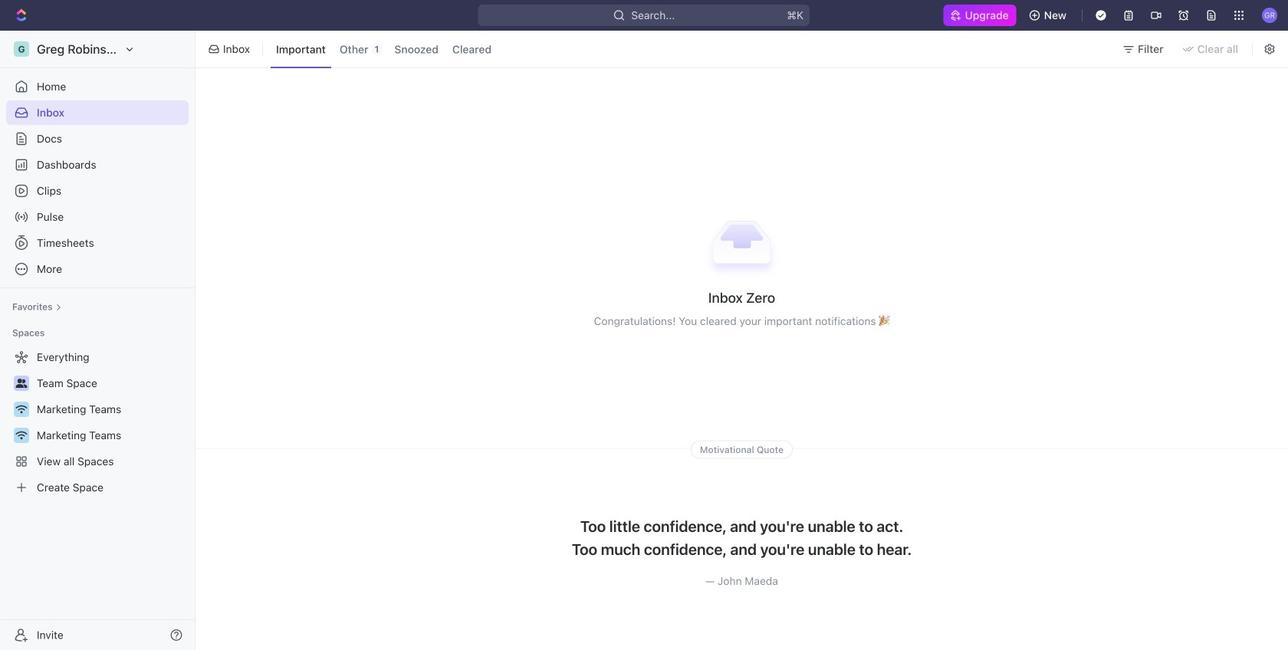 Task type: describe. For each thing, give the bounding box(es) containing it.
wifi image
[[16, 405, 27, 414]]

user group image
[[16, 379, 27, 388]]

wifi image
[[16, 431, 27, 440]]

tree inside sidebar navigation
[[6, 345, 189, 500]]



Task type: vqa. For each thing, say whether or not it's contained in the screenshot.
tree inside Sidebar 'NAVIGATION'
yes



Task type: locate. For each thing, give the bounding box(es) containing it.
tree
[[6, 345, 189, 500]]

tab list
[[268, 28, 500, 71]]

sidebar navigation
[[0, 31, 199, 650]]

greg robinson's workspace, , element
[[14, 41, 29, 57]]



